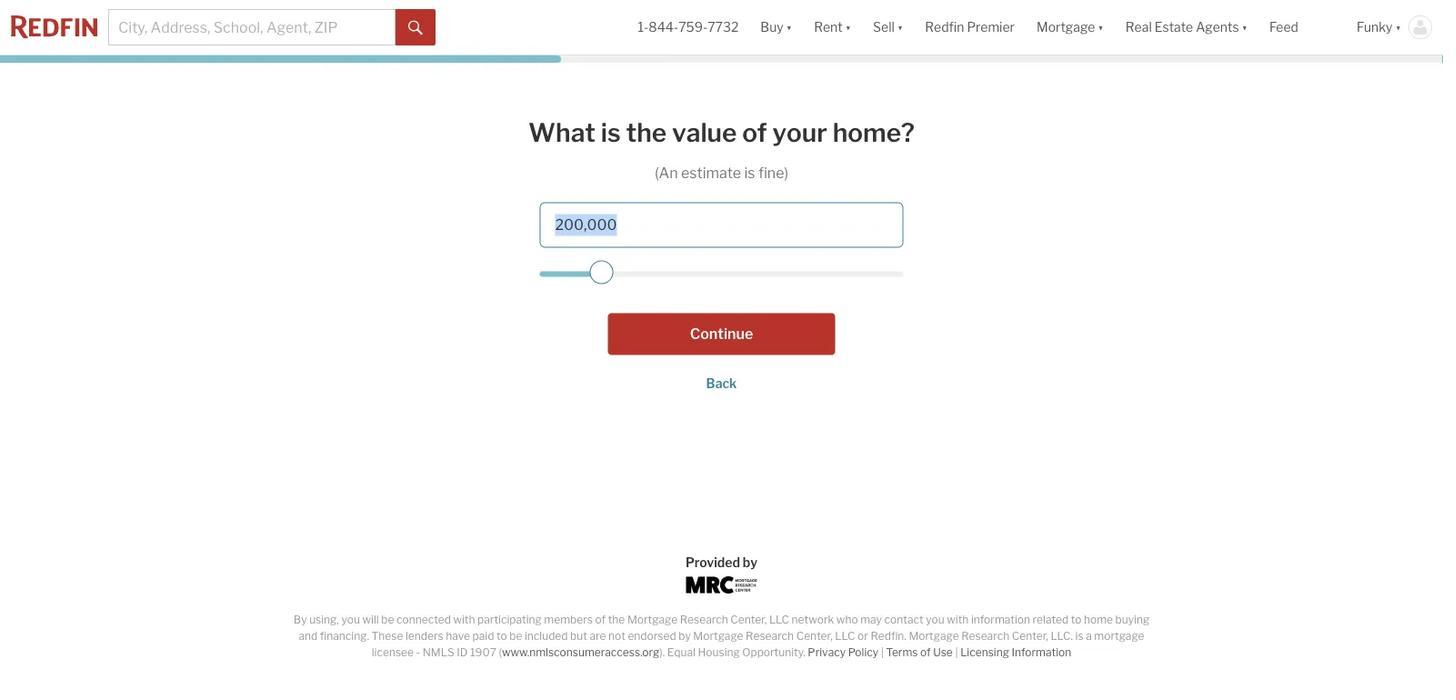 Task type: vqa. For each thing, say whether or not it's contained in the screenshot.
Az
no



Task type: describe. For each thing, give the bounding box(es) containing it.
members
[[544, 613, 593, 627]]

mortgage up endorsed at left bottom
[[627, 613, 678, 627]]

licensing information link
[[960, 646, 1072, 659]]

rent
[[814, 19, 843, 35]]

endorsed
[[628, 630, 676, 643]]

submit search image
[[408, 21, 423, 35]]

▾ for sell ▾
[[897, 19, 903, 35]]

1 you from the left
[[341, 613, 360, 627]]

terms
[[886, 646, 918, 659]]

▾ for funky ▾
[[1396, 19, 1401, 35]]

1-844-759-7732
[[638, 19, 739, 35]]

feed button
[[1259, 0, 1346, 55]]

mortgage ▾
[[1037, 19, 1104, 35]]

or
[[858, 630, 868, 643]]

continue
[[690, 325, 753, 343]]

www.nmlsconsumeraccess.org ). equal housing opportunity. privacy policy | terms of use | licensing information
[[502, 646, 1072, 659]]

contact
[[884, 613, 924, 627]]

back
[[706, 376, 737, 392]]

who
[[837, 613, 858, 627]]

1 horizontal spatial research
[[746, 630, 794, 643]]

included
[[525, 630, 568, 643]]

your home?
[[773, 117, 915, 148]]

by using, you will be connected with participating members of the mortgage research center, llc network who may contact you with information related to home buying and financing. these lenders have paid to be included but are not endorsed by mortgage research center, llc or redfin. mortgage research center, llc. is a mortgage licensee - nmls id 1907 (
[[294, 613, 1150, 659]]

mortgage research center image
[[686, 577, 757, 594]]

what
[[528, 117, 596, 148]]

(
[[499, 646, 502, 659]]

information
[[971, 613, 1030, 627]]

mortgage
[[1094, 630, 1145, 643]]

▾ for rent ▾
[[845, 19, 851, 35]]

1 vertical spatial llc
[[835, 630, 855, 643]]

2 you from the left
[[926, 613, 945, 627]]

using,
[[309, 613, 339, 627]]

www.nmlsconsumeraccess.org link
[[502, 646, 660, 659]]

related
[[1033, 613, 1069, 627]]

home
[[1084, 613, 1113, 627]]

value
[[672, 117, 737, 148]]

redfin premier button
[[914, 0, 1026, 55]]

licensee
[[372, 646, 414, 659]]

rent ▾ button
[[814, 0, 851, 55]]

844-
[[649, 19, 679, 35]]

1 vertical spatial to
[[497, 630, 507, 643]]

id
[[457, 646, 468, 659]]

what is the value of your home?
[[528, 117, 915, 148]]

mortgage up the housing
[[693, 630, 743, 643]]

llc.
[[1051, 630, 1073, 643]]

2 horizontal spatial center,
[[1012, 630, 1048, 643]]

will
[[362, 613, 379, 627]]

1-844-759-7732 link
[[638, 19, 739, 35]]

participating
[[477, 613, 542, 627]]

provided
[[686, 555, 740, 570]]

estate
[[1155, 19, 1193, 35]]

0 vertical spatial by
[[743, 555, 758, 570]]

real
[[1126, 19, 1152, 35]]

7732
[[708, 19, 739, 35]]

buy ▾ button
[[761, 0, 792, 55]]

rent ▾ button
[[803, 0, 862, 55]]

use
[[933, 646, 953, 659]]

equal
[[667, 646, 696, 659]]

redfin premier
[[925, 19, 1015, 35]]

0 vertical spatial to
[[1071, 613, 1082, 627]]

the inside by using, you will be connected with participating members of the mortgage research center, llc network who may contact you with information related to home buying and financing. these lenders have paid to be included but are not endorsed by mortgage research center, llc or redfin. mortgage research center, llc. is a mortgage licensee - nmls id 1907 (
[[608, 613, 625, 627]]

759-
[[679, 19, 708, 35]]

not
[[608, 630, 625, 643]]

0 horizontal spatial research
[[680, 613, 728, 627]]

premier
[[967, 19, 1015, 35]]

financing.
[[320, 630, 369, 643]]

provided by
[[686, 555, 758, 570]]

network
[[792, 613, 834, 627]]

).
[[660, 646, 665, 659]]

terms of use link
[[886, 646, 953, 659]]

1 | from the left
[[881, 646, 884, 659]]

2 with from the left
[[947, 613, 969, 627]]

buy
[[761, 19, 784, 35]]

(an estimate is fine)
[[655, 164, 788, 182]]

funky
[[1357, 19, 1393, 35]]

privacy policy link
[[808, 646, 879, 659]]



Task type: locate. For each thing, give the bounding box(es) containing it.
llc up the opportunity.
[[769, 613, 789, 627]]

lenders
[[406, 630, 444, 643]]

0 horizontal spatial |
[[881, 646, 884, 659]]

2 vertical spatial of
[[920, 646, 931, 659]]

1 ▾ from the left
[[786, 19, 792, 35]]

continue button
[[608, 313, 835, 355]]

1 vertical spatial be
[[509, 630, 522, 643]]

-
[[416, 646, 420, 659]]

0 horizontal spatial be
[[381, 613, 394, 627]]

mortgage left real
[[1037, 19, 1095, 35]]

the
[[626, 117, 667, 148], [608, 613, 625, 627]]

be down participating
[[509, 630, 522, 643]]

center, down the network
[[796, 630, 833, 643]]

▾ inside real estate agents ▾ link
[[1242, 19, 1248, 35]]

2 ▾ from the left
[[845, 19, 851, 35]]

you
[[341, 613, 360, 627], [926, 613, 945, 627]]

funky ▾
[[1357, 19, 1401, 35]]

▾ for buy ▾
[[786, 19, 792, 35]]

buy ▾
[[761, 19, 792, 35]]

▾ right "agents"
[[1242, 19, 1248, 35]]

by
[[294, 613, 307, 627]]

▾ inside buy ▾ dropdown button
[[786, 19, 792, 35]]

sell ▾ button
[[862, 0, 914, 55]]

by up mortgage research center image
[[743, 555, 758, 570]]

agents
[[1196, 19, 1239, 35]]

0 vertical spatial llc
[[769, 613, 789, 627]]

to up llc.
[[1071, 613, 1082, 627]]

by up the equal
[[679, 630, 691, 643]]

housing
[[698, 646, 740, 659]]

of up 'is fine)'
[[742, 117, 767, 148]]

| down redfin.
[[881, 646, 884, 659]]

slider
[[590, 261, 613, 284]]

by inside by using, you will be connected with participating members of the mortgage research center, llc network who may contact you with information related to home buying and financing. these lenders have paid to be included but are not endorsed by mortgage research center, llc or redfin. mortgage research center, llc. is a mortgage licensee - nmls id 1907 (
[[679, 630, 691, 643]]

by
[[743, 555, 758, 570], [679, 630, 691, 643]]

research up licensing
[[961, 630, 1010, 643]]

2 | from the left
[[955, 646, 958, 659]]

0 horizontal spatial is
[[601, 117, 621, 148]]

is right what
[[601, 117, 621, 148]]

1 horizontal spatial llc
[[835, 630, 855, 643]]

1907
[[470, 646, 496, 659]]

0 horizontal spatial to
[[497, 630, 507, 643]]

sell ▾ button
[[873, 0, 903, 55]]

real estate agents ▾
[[1126, 19, 1248, 35]]

1 horizontal spatial |
[[955, 646, 958, 659]]

▾ inside mortgage ▾ dropdown button
[[1098, 19, 1104, 35]]

back button
[[706, 376, 737, 392]]

▾ inside rent ▾ dropdown button
[[845, 19, 851, 35]]

licensing
[[960, 646, 1009, 659]]

estimate
[[681, 164, 741, 182]]

buying
[[1115, 613, 1150, 627]]

privacy
[[808, 646, 846, 659]]

What is the value of your home? text field
[[540, 202, 904, 248]]

be up these
[[381, 613, 394, 627]]

▾ right funky
[[1396, 19, 1401, 35]]

redfin
[[925, 19, 964, 35]]

0 vertical spatial of
[[742, 117, 767, 148]]

▾ right the rent
[[845, 19, 851, 35]]

0 horizontal spatial the
[[608, 613, 625, 627]]

center,
[[730, 613, 767, 627], [796, 630, 833, 643], [1012, 630, 1048, 643]]

3 ▾ from the left
[[897, 19, 903, 35]]

0 vertical spatial the
[[626, 117, 667, 148]]

to
[[1071, 613, 1082, 627], [497, 630, 507, 643]]

1 vertical spatial by
[[679, 630, 691, 643]]

0 vertical spatial is
[[601, 117, 621, 148]]

1 horizontal spatial to
[[1071, 613, 1082, 627]]

6 ▾ from the left
[[1396, 19, 1401, 35]]

but
[[570, 630, 587, 643]]

sell
[[873, 19, 895, 35]]

buy ▾ button
[[750, 0, 803, 55]]

1 horizontal spatial center,
[[796, 630, 833, 643]]

of inside by using, you will be connected with participating members of the mortgage research center, llc network who may contact you with information related to home buying and financing. these lenders have paid to be included but are not endorsed by mortgage research center, llc or redfin. mortgage research center, llc. is a mortgage licensee - nmls id 1907 (
[[595, 613, 606, 627]]

may
[[860, 613, 882, 627]]

to up (
[[497, 630, 507, 643]]

rent ▾
[[814, 19, 851, 35]]

(an
[[655, 164, 678, 182]]

2 horizontal spatial research
[[961, 630, 1010, 643]]

sell ▾
[[873, 19, 903, 35]]

you right contact
[[926, 613, 945, 627]]

0 horizontal spatial llc
[[769, 613, 789, 627]]

1 vertical spatial the
[[608, 613, 625, 627]]

center, up information
[[1012, 630, 1048, 643]]

mortgage ▾ button
[[1026, 0, 1115, 55]]

0 horizontal spatial you
[[341, 613, 360, 627]]

0 horizontal spatial with
[[453, 613, 475, 627]]

1 horizontal spatial be
[[509, 630, 522, 643]]

1 horizontal spatial with
[[947, 613, 969, 627]]

with
[[453, 613, 475, 627], [947, 613, 969, 627]]

▾ inside sell ▾ dropdown button
[[897, 19, 903, 35]]

research up the opportunity.
[[746, 630, 794, 643]]

mortgage inside mortgage ▾ dropdown button
[[1037, 19, 1095, 35]]

▾ right sell
[[897, 19, 903, 35]]

2 horizontal spatial of
[[920, 646, 931, 659]]

1 with from the left
[[453, 613, 475, 627]]

of
[[742, 117, 767, 148], [595, 613, 606, 627], [920, 646, 931, 659]]

are
[[590, 630, 606, 643]]

0 horizontal spatial by
[[679, 630, 691, 643]]

the up (an
[[626, 117, 667, 148]]

of for terms
[[920, 646, 931, 659]]

be
[[381, 613, 394, 627], [509, 630, 522, 643]]

with up use
[[947, 613, 969, 627]]

research
[[680, 613, 728, 627], [746, 630, 794, 643], [961, 630, 1010, 643]]

1 horizontal spatial by
[[743, 555, 758, 570]]

is
[[601, 117, 621, 148], [1075, 630, 1084, 643]]

0 horizontal spatial of
[[595, 613, 606, 627]]

information
[[1012, 646, 1072, 659]]

City, Address, School, Agent, ZIP search field
[[108, 9, 396, 45]]

▾ left real
[[1098, 19, 1104, 35]]

connected
[[397, 613, 451, 627]]

nmls
[[423, 646, 454, 659]]

1 horizontal spatial is
[[1075, 630, 1084, 643]]

center, up the opportunity.
[[730, 613, 767, 627]]

the up the not on the bottom left
[[608, 613, 625, 627]]

of for members
[[595, 613, 606, 627]]

| right use
[[955, 646, 958, 659]]

you up financing. at left bottom
[[341, 613, 360, 627]]

real estate agents ▾ button
[[1115, 0, 1259, 55]]

redfin.
[[871, 630, 907, 643]]

paid
[[473, 630, 494, 643]]

1 vertical spatial of
[[595, 613, 606, 627]]

4 ▾ from the left
[[1098, 19, 1104, 35]]

▾ for mortgage ▾
[[1098, 19, 1104, 35]]

llc up privacy policy link
[[835, 630, 855, 643]]

with up the have
[[453, 613, 475, 627]]

is left a
[[1075, 630, 1084, 643]]

a
[[1086, 630, 1092, 643]]

www.nmlsconsumeraccess.org
[[502, 646, 660, 659]]

|
[[881, 646, 884, 659], [955, 646, 958, 659]]

1 horizontal spatial of
[[742, 117, 767, 148]]

5 ▾ from the left
[[1242, 19, 1248, 35]]

research up the housing
[[680, 613, 728, 627]]

1 horizontal spatial you
[[926, 613, 945, 627]]

feed
[[1270, 19, 1299, 35]]

1 vertical spatial is
[[1075, 630, 1084, 643]]

1 horizontal spatial the
[[626, 117, 667, 148]]

these
[[372, 630, 403, 643]]

of up "are"
[[595, 613, 606, 627]]

mortgage ▾ button
[[1037, 0, 1104, 55]]

▾
[[786, 19, 792, 35], [845, 19, 851, 35], [897, 19, 903, 35], [1098, 19, 1104, 35], [1242, 19, 1248, 35], [1396, 19, 1401, 35]]

0 horizontal spatial center,
[[730, 613, 767, 627]]

▾ right "buy" on the top of page
[[786, 19, 792, 35]]

opportunity.
[[742, 646, 806, 659]]

is inside by using, you will be connected with participating members of the mortgage research center, llc network who may contact you with information related to home buying and financing. these lenders have paid to be included but are not endorsed by mortgage research center, llc or redfin. mortgage research center, llc. is a mortgage licensee - nmls id 1907 (
[[1075, 630, 1084, 643]]

is fine)
[[744, 164, 788, 182]]

policy
[[848, 646, 879, 659]]

and
[[299, 630, 318, 643]]

0 vertical spatial be
[[381, 613, 394, 627]]

real estate agents ▾ link
[[1126, 0, 1248, 55]]

mortgage up use
[[909, 630, 959, 643]]

1-
[[638, 19, 649, 35]]

of left use
[[920, 646, 931, 659]]



